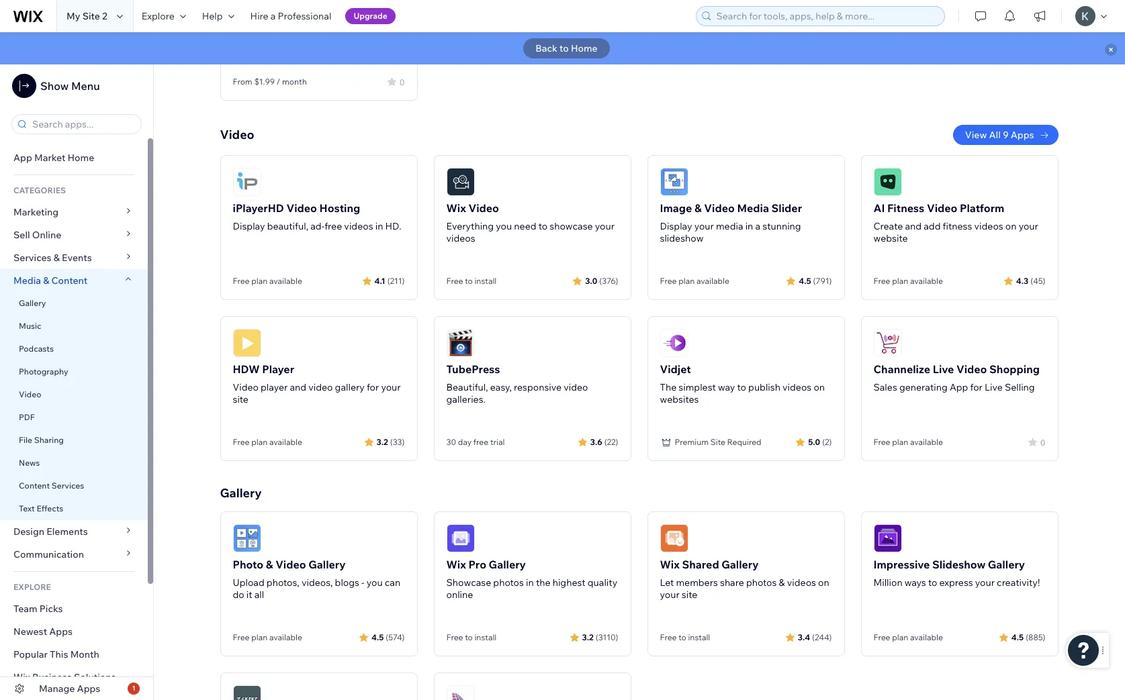 Task type: vqa. For each thing, say whether or not it's contained in the screenshot.
Free for AI Fitness Video Platform
yes



Task type: describe. For each thing, give the bounding box(es) containing it.
wix for wix pro gallery
[[446, 558, 466, 572]]

gallery
[[335, 382, 365, 394]]

wix video everything you need to showcase your videos
[[446, 201, 615, 244]]

free inside "iplayerhd video hosting display beautiful, ad-free videos in hd."
[[325, 220, 342, 232]]

impressive slideshow gallery logo image
[[873, 525, 902, 553]]

available for player
[[269, 437, 302, 447]]

wix shared gallery let members share photos & videos on your site
[[660, 558, 829, 601]]

ways
[[905, 577, 926, 589]]

your inside wix video everything you need to showcase your videos
[[595, 220, 615, 232]]

wix for wix shared gallery
[[660, 558, 680, 572]]

free for iplayerhd video hosting
[[233, 276, 250, 286]]

display inside "iplayerhd video hosting display beautiful, ad-free videos in hd."
[[233, 220, 265, 232]]

home for app market home
[[68, 152, 94, 164]]

4.5 (885)
[[1011, 632, 1045, 642]]

0 horizontal spatial content
[[19, 481, 50, 491]]

publish
[[748, 382, 780, 394]]

install for pro
[[474, 633, 497, 643]]

wix business solutions
[[13, 672, 116, 684]]

file sharing link
[[0, 429, 148, 452]]

ai fitness video platform create and add fitness videos on your website
[[873, 201, 1038, 244]]

services & events
[[13, 252, 92, 264]]

team picks link
[[0, 598, 148, 621]]

5.0
[[808, 437, 820, 447]]

free plan available for display
[[233, 276, 302, 286]]

free plan available for media
[[660, 276, 729, 286]]

photo
[[233, 558, 263, 572]]

app market home link
[[0, 146, 148, 169]]

newest apps link
[[0, 621, 148, 643]]

plan for platform
[[892, 276, 908, 286]]

videos for wix video
[[446, 232, 475, 244]]

your inside ai fitness video platform create and add fitness videos on your website
[[1019, 220, 1038, 232]]

explore
[[13, 582, 51, 592]]

a inside hire a professional link
[[271, 10, 276, 22]]

(22)
[[604, 437, 618, 447]]

and inside hdw player video player and video gallery for your site
[[290, 382, 306, 394]]

galleries.
[[446, 394, 486, 406]]

(885)
[[1026, 632, 1045, 642]]

free plan available for platform
[[873, 276, 943, 286]]

plan for media
[[678, 276, 695, 286]]

swiftxr (3d/ar/vr) viewer logo image
[[446, 686, 475, 701]]

free for ai fitness video platform
[[873, 276, 890, 286]]

photo & video gallery upload photos, videos, blogs - you can do it all
[[233, 558, 400, 601]]

quality
[[588, 577, 617, 589]]

view all 9 apps
[[965, 129, 1034, 141]]

help
[[202, 10, 223, 22]]

videos inside "iplayerhd video hosting display beautiful, ad-free videos in hd."
[[344, 220, 373, 232]]

file sharing
[[19, 435, 64, 445]]

3.4 (244)
[[798, 632, 832, 642]]

image & video media slider logo image
[[660, 168, 688, 196]]

(244)
[[812, 632, 832, 642]]

communication link
[[0, 543, 148, 566]]

0 for from $1.99 / month
[[400, 77, 405, 87]]

free plan available for gallery
[[233, 633, 302, 643]]

hire
[[250, 10, 268, 22]]

and inside ai fitness video platform create and add fitness videos on your website
[[905, 220, 922, 232]]

available for display
[[269, 276, 302, 286]]

create
[[873, 220, 903, 232]]

solutions
[[74, 672, 116, 684]]

(791)
[[813, 276, 832, 286]]

creativity!
[[997, 577, 1040, 589]]

0 vertical spatial apps
[[1011, 129, 1034, 141]]

the
[[660, 382, 677, 394]]

media inside image & video media slider display your media in a stunning slideshow
[[737, 201, 769, 215]]

online
[[32, 229, 61, 241]]

wix for wix video
[[446, 201, 466, 215]]

zakeke - 3d/ar viewer logo image
[[233, 686, 261, 701]]

to down everything
[[465, 276, 473, 286]]

iplayerhd video hosting logo image
[[233, 168, 261, 196]]

way
[[718, 382, 735, 394]]

vidjet the simplest way to publish videos on websites
[[660, 363, 825, 406]]

everything
[[446, 220, 494, 232]]

news link
[[0, 452, 148, 475]]

impressive slideshow gallery million ways to express your creativity!
[[873, 558, 1040, 589]]

plan for player
[[251, 437, 267, 447]]

text
[[19, 504, 35, 514]]

free for impressive slideshow gallery
[[873, 633, 890, 643]]

let
[[660, 577, 674, 589]]

million
[[873, 577, 902, 589]]

simplest
[[679, 382, 716, 394]]

in inside wix pro gallery showcase photos in the highest quality online
[[526, 577, 534, 589]]

player
[[261, 382, 288, 394]]

to inside impressive slideshow gallery million ways to express your creativity!
[[928, 577, 937, 589]]

my site 2
[[66, 10, 107, 22]]

free for wix pro gallery
[[446, 633, 463, 643]]

from
[[233, 77, 252, 87]]

(2)
[[822, 437, 832, 447]]

available for gallery
[[269, 633, 302, 643]]

hdw player video player and video gallery for your site
[[233, 363, 401, 406]]

to inside button
[[560, 42, 569, 54]]

photography
[[19, 367, 68, 377]]

help button
[[194, 0, 242, 32]]

gallery link
[[0, 292, 148, 315]]

4.5 (574)
[[371, 632, 405, 642]]

you inside wix video everything you need to showcase your videos
[[496, 220, 512, 232]]

blogs
[[335, 577, 359, 589]]

share
[[720, 577, 744, 589]]

photos inside wix shared gallery let members share photos & videos on your site
[[746, 577, 777, 589]]

& for photo
[[266, 558, 273, 572]]

marketing
[[13, 206, 59, 218]]

premium site required
[[675, 437, 761, 447]]

gallery inside wix pro gallery showcase photos in the highest quality online
[[489, 558, 526, 572]]

1
[[132, 684, 135, 693]]

4.1 (211)
[[375, 276, 405, 286]]

photos,
[[267, 577, 299, 589]]

you inside photo & video gallery upload photos, videos, blogs - you can do it all
[[367, 577, 383, 589]]

30 day free trial
[[446, 437, 505, 447]]

3.2 for wix pro gallery
[[582, 632, 594, 642]]

plan for gallery
[[251, 633, 267, 643]]

the
[[536, 577, 550, 589]]

4.3
[[1016, 276, 1028, 286]]

shared
[[682, 558, 719, 572]]

to inside wix video everything you need to showcase your videos
[[538, 220, 547, 232]]

slideshow
[[660, 232, 704, 244]]

image
[[660, 201, 692, 215]]

professional
[[278, 10, 331, 22]]

app inside 'channelize live video shopping sales generating app for live selling'
[[950, 382, 968, 394]]

sell online
[[13, 229, 61, 241]]

3.6 (22)
[[590, 437, 618, 447]]

free plan available down generating at right
[[873, 437, 943, 447]]

upload
[[233, 577, 264, 589]]

fitness
[[887, 201, 924, 215]]

free for image & video media slider
[[660, 276, 677, 286]]

communication
[[13, 549, 86, 561]]

fitness
[[943, 220, 972, 232]]

responsive
[[514, 382, 562, 394]]

to down online
[[465, 633, 473, 643]]

market
[[34, 152, 65, 164]]

upgrade button
[[346, 8, 395, 24]]

members
[[676, 577, 718, 589]]

4.5 (791)
[[799, 276, 832, 286]]

free to install for pro
[[446, 633, 497, 643]]

install for shared
[[688, 633, 710, 643]]

podcasts link
[[0, 338, 148, 361]]

manage apps
[[39, 683, 100, 695]]

all
[[989, 129, 1001, 141]]

menu
[[71, 79, 100, 93]]

hdw player logo image
[[233, 329, 261, 357]]

video inside hdw player video player and video gallery for your site
[[308, 382, 333, 394]]

photo & video gallery logo image
[[233, 525, 261, 553]]



Task type: locate. For each thing, give the bounding box(es) containing it.
1 horizontal spatial site
[[710, 437, 725, 447]]

3.4
[[798, 632, 810, 642]]

free plan available for player
[[233, 437, 302, 447]]

free for photo & video gallery
[[233, 633, 250, 643]]

0 horizontal spatial media
[[13, 275, 41, 287]]

gallery inside impressive slideshow gallery million ways to express your creativity!
[[988, 558, 1025, 572]]

free right day
[[473, 437, 488, 447]]

home for back to home
[[571, 42, 598, 54]]

videos for wix shared gallery
[[787, 577, 816, 589]]

3.2 for hdw player
[[376, 437, 388, 447]]

in left the
[[526, 577, 534, 589]]

videos inside wix shared gallery let members share photos & videos on your site
[[787, 577, 816, 589]]

free to install
[[446, 276, 497, 286], [446, 633, 497, 643], [660, 633, 710, 643]]

wix inside the sidebar element
[[13, 672, 30, 684]]

0 vertical spatial site
[[82, 10, 100, 22]]

4.5 left (885) at the right
[[1011, 632, 1024, 642]]

to inside vidjet the simplest way to publish videos on websites
[[737, 382, 746, 394]]

1 horizontal spatial content
[[51, 275, 88, 287]]

1 vertical spatial free
[[473, 437, 488, 447]]

home right back
[[571, 42, 598, 54]]

0 horizontal spatial site
[[82, 10, 100, 22]]

websites
[[660, 394, 699, 406]]

0 horizontal spatial you
[[367, 577, 383, 589]]

videos for ai fitness video platform
[[974, 220, 1003, 232]]

0 horizontal spatial home
[[68, 152, 94, 164]]

free for hdw player
[[233, 437, 250, 447]]

0 horizontal spatial 3.2
[[376, 437, 388, 447]]

hosting
[[319, 201, 360, 215]]

1 vertical spatial media
[[13, 275, 41, 287]]

video up pdf
[[19, 390, 41, 400]]

1 horizontal spatial display
[[660, 220, 692, 232]]

0 horizontal spatial display
[[233, 220, 265, 232]]

gallery up share
[[722, 558, 759, 572]]

1 horizontal spatial 4.5
[[799, 276, 811, 286]]

free to install for shared
[[660, 633, 710, 643]]

and left 'add' at the right of the page
[[905, 220, 922, 232]]

music link
[[0, 315, 148, 338]]

gallery up the 'photo & video gallery logo'
[[220, 486, 262, 501]]

for inside 'channelize live video shopping sales generating app for live selling'
[[970, 382, 983, 394]]

& down services & events
[[43, 275, 49, 287]]

0 vertical spatial app
[[13, 152, 32, 164]]

popular this month link
[[0, 643, 148, 666]]

1 vertical spatial you
[[367, 577, 383, 589]]

popular this month
[[13, 649, 99, 661]]

Search apps... field
[[28, 115, 137, 134]]

you right -
[[367, 577, 383, 589]]

0 vertical spatial services
[[13, 252, 51, 264]]

live up generating at right
[[933, 363, 954, 376]]

plan down 'sales'
[[892, 437, 908, 447]]

1 vertical spatial a
[[755, 220, 760, 232]]

player
[[262, 363, 294, 376]]

day
[[458, 437, 472, 447]]

wix business solutions link
[[0, 666, 148, 689]]

video inside 'tubepress beautiful, easy, responsive video galleries.'
[[564, 382, 588, 394]]

back to home
[[535, 42, 598, 54]]

0 horizontal spatial and
[[290, 382, 306, 394]]

marketing link
[[0, 201, 148, 224]]

back to home alert
[[0, 32, 1125, 64]]

site right let
[[682, 589, 697, 601]]

4.5 left '(791)'
[[799, 276, 811, 286]]

ai
[[873, 201, 885, 215]]

1 horizontal spatial 0
[[1040, 438, 1045, 448]]

video inside the sidebar element
[[19, 390, 41, 400]]

0 vertical spatial live
[[933, 363, 954, 376]]

2 video from the left
[[564, 382, 588, 394]]

video inside ai fitness video platform create and add fitness videos on your website
[[927, 201, 957, 215]]

wix inside wix shared gallery let members share photos & videos on your site
[[660, 558, 680, 572]]

& for media
[[43, 275, 49, 287]]

available down generating at right
[[910, 437, 943, 447]]

video inside "iplayerhd video hosting display beautiful, ad-free videos in hd."
[[286, 201, 317, 215]]

apps for manage apps
[[77, 683, 100, 695]]

& right share
[[779, 577, 785, 589]]

1 vertical spatial site
[[682, 589, 697, 601]]

your inside hdw player video player and video gallery for your site
[[381, 382, 401, 394]]

video inside photo & video gallery upload photos, videos, blogs - you can do it all
[[275, 558, 306, 572]]

1 vertical spatial home
[[68, 152, 94, 164]]

free plan available
[[233, 276, 302, 286], [660, 276, 729, 286], [873, 276, 943, 286], [233, 437, 302, 447], [873, 437, 943, 447], [233, 633, 302, 643], [873, 633, 943, 643]]

and right player
[[290, 382, 306, 394]]

site for premium
[[710, 437, 725, 447]]

video inside image & video media slider display your media in a stunning slideshow
[[704, 201, 735, 215]]

photos inside wix pro gallery showcase photos in the highest quality online
[[493, 577, 524, 589]]

wix inside wix pro gallery showcase photos in the highest quality online
[[446, 558, 466, 572]]

a inside image & video media slider display your media in a stunning slideshow
[[755, 220, 760, 232]]

site inside wix shared gallery let members share photos & videos on your site
[[682, 589, 697, 601]]

showcase
[[446, 577, 491, 589]]

media inside the sidebar element
[[13, 275, 41, 287]]

sidebar element
[[0, 64, 154, 701]]

0 horizontal spatial 0
[[400, 77, 405, 87]]

2 horizontal spatial in
[[745, 220, 753, 232]]

video up photos,
[[275, 558, 306, 572]]

0 horizontal spatial in
[[375, 220, 383, 232]]

in left the hd.
[[375, 220, 383, 232]]

videos inside wix video everything you need to showcase your videos
[[446, 232, 475, 244]]

0 vertical spatial content
[[51, 275, 88, 287]]

this
[[50, 649, 68, 661]]

available down ways
[[910, 633, 943, 643]]

image & video media slider display your media in a stunning slideshow
[[660, 201, 802, 244]]

vidjet logo image
[[660, 329, 688, 357]]

& right image
[[694, 201, 702, 215]]

in inside image & video media slider display your media in a stunning slideshow
[[745, 220, 753, 232]]

vidjet
[[660, 363, 691, 376]]

4.1
[[375, 276, 385, 286]]

design elements
[[13, 526, 88, 538]]

0 vertical spatial and
[[905, 220, 922, 232]]

available for platform
[[910, 276, 943, 286]]

it
[[246, 589, 252, 601]]

on inside wix shared gallery let members share photos & videos on your site
[[818, 577, 829, 589]]

your
[[595, 220, 615, 232], [694, 220, 714, 232], [1019, 220, 1038, 232], [381, 382, 401, 394], [975, 577, 995, 589], [660, 589, 679, 601]]

your inside image & video media slider display your media in a stunning slideshow
[[694, 220, 714, 232]]

1 vertical spatial 0
[[1040, 438, 1045, 448]]

site right the premium
[[710, 437, 725, 447]]

available for million
[[910, 633, 943, 643]]

video up beautiful,
[[286, 201, 317, 215]]

0 horizontal spatial video
[[308, 382, 333, 394]]

wix left pro
[[446, 558, 466, 572]]

manage
[[39, 683, 75, 695]]

1 horizontal spatial a
[[755, 220, 760, 232]]

on up 5.0 (2)
[[814, 382, 825, 394]]

explore
[[142, 10, 174, 22]]

0 horizontal spatial free
[[325, 220, 342, 232]]

gallery inside the sidebar element
[[19, 298, 46, 308]]

back to home button
[[523, 38, 610, 58]]

wix pro gallery logo image
[[446, 525, 475, 553]]

3.2
[[376, 437, 388, 447], [582, 632, 594, 642]]

0 vertical spatial on
[[1005, 220, 1017, 232]]

available down beautiful,
[[269, 276, 302, 286]]

3.2 left (3110)
[[582, 632, 594, 642]]

0 horizontal spatial live
[[933, 363, 954, 376]]

content services
[[19, 481, 84, 491]]

& inside wix shared gallery let members share photos & videos on your site
[[779, 577, 785, 589]]

1 horizontal spatial app
[[950, 382, 968, 394]]

1 vertical spatial site
[[710, 437, 725, 447]]

gallery inside photo & video gallery upload photos, videos, blogs - you can do it all
[[308, 558, 346, 572]]

free plan available down website
[[873, 276, 943, 286]]

services down "sell online"
[[13, 252, 51, 264]]

1 vertical spatial on
[[814, 382, 825, 394]]

to right way
[[737, 382, 746, 394]]

1 for from the left
[[367, 382, 379, 394]]

free to install down members
[[660, 633, 710, 643]]

1 horizontal spatial media
[[737, 201, 769, 215]]

display down image
[[660, 220, 692, 232]]

&
[[694, 201, 702, 215], [54, 252, 60, 264], [43, 275, 49, 287], [266, 558, 273, 572], [779, 577, 785, 589]]

wix video logo image
[[446, 168, 475, 196]]

videos inside vidjet the simplest way to publish videos on websites
[[783, 382, 812, 394]]

0 horizontal spatial photos
[[493, 577, 524, 589]]

/
[[277, 77, 280, 87]]

channelize
[[873, 363, 930, 376]]

photography link
[[0, 361, 148, 384]]

app inside app market home link
[[13, 152, 32, 164]]

display inside image & video media slider display your media in a stunning slideshow
[[660, 220, 692, 232]]

1 horizontal spatial you
[[496, 220, 512, 232]]

text effects
[[19, 504, 63, 514]]

for for live
[[970, 382, 983, 394]]

for left the selling
[[970, 382, 983, 394]]

1 horizontal spatial apps
[[77, 683, 100, 695]]

services & events link
[[0, 246, 148, 269]]

on up (244) at the bottom of page
[[818, 577, 829, 589]]

4.5 for impressive slideshow gallery
[[1011, 632, 1024, 642]]

media down services & events
[[13, 275, 41, 287]]

2 horizontal spatial 4.5
[[1011, 632, 1024, 642]]

content down 'news'
[[19, 481, 50, 491]]

plan for display
[[251, 276, 267, 286]]

& for image
[[694, 201, 702, 215]]

free for wix shared gallery
[[660, 633, 677, 643]]

media up media
[[737, 201, 769, 215]]

plan down website
[[892, 276, 908, 286]]

apps for newest apps
[[49, 626, 73, 638]]

videos inside ai fitness video platform create and add fitness videos on your website
[[974, 220, 1003, 232]]

0 vertical spatial 0
[[400, 77, 405, 87]]

2 horizontal spatial apps
[[1011, 129, 1034, 141]]

in right media
[[745, 220, 753, 232]]

3.2 left the (33)
[[376, 437, 388, 447]]

live left the selling
[[985, 382, 1003, 394]]

from $1.99 / month
[[233, 77, 307, 87]]

2 for from the left
[[970, 382, 983, 394]]

wix down popular
[[13, 672, 30, 684]]

install down members
[[688, 633, 710, 643]]

video inside 'channelize live video shopping sales generating app for live selling'
[[956, 363, 987, 376]]

in inside "iplayerhd video hosting display beautiful, ad-free videos in hd."
[[375, 220, 383, 232]]

ai fitness video platform logo image
[[873, 168, 902, 196]]

videos right publish
[[783, 382, 812, 394]]

gallery up videos,
[[308, 558, 346, 572]]

1 horizontal spatial live
[[985, 382, 1003, 394]]

3.2 (3110)
[[582, 632, 618, 642]]

(3110)
[[596, 632, 618, 642]]

can
[[385, 577, 400, 589]]

plan down player
[[251, 437, 267, 447]]

0 horizontal spatial a
[[271, 10, 276, 22]]

wix shared gallery logo image
[[660, 525, 688, 553]]

2 photos from the left
[[746, 577, 777, 589]]

3.2 (33)
[[376, 437, 405, 447]]

on right fitness
[[1005, 220, 1017, 232]]

Search for tools, apps, help & more... field
[[712, 7, 940, 26]]

available down photos,
[[269, 633, 302, 643]]

(45)
[[1030, 276, 1045, 286]]

events
[[62, 252, 92, 264]]

apps right 9
[[1011, 129, 1034, 141]]

site inside hdw player video player and video gallery for your site
[[233, 394, 248, 406]]

video inside hdw player video player and video gallery for your site
[[233, 382, 259, 394]]

plan for million
[[892, 633, 908, 643]]

to down members
[[678, 633, 686, 643]]

in for hosting
[[375, 220, 383, 232]]

home right market
[[68, 152, 94, 164]]

install for video
[[474, 276, 497, 286]]

0 horizontal spatial for
[[367, 382, 379, 394]]

display down iplayerhd
[[233, 220, 265, 232]]

video left shopping
[[956, 363, 987, 376]]

you
[[496, 220, 512, 232], [367, 577, 383, 589]]

available down slideshow
[[696, 276, 729, 286]]

to right back
[[560, 42, 569, 54]]

music
[[19, 321, 41, 331]]

your inside wix shared gallery let members share photos & videos on your site
[[660, 589, 679, 601]]

for right gallery
[[367, 382, 379, 394]]

your up 4.3 (45)
[[1019, 220, 1038, 232]]

plan
[[251, 276, 267, 286], [678, 276, 695, 286], [892, 276, 908, 286], [251, 437, 267, 447], [892, 437, 908, 447], [251, 633, 267, 643], [892, 633, 908, 643]]

free to install down everything
[[446, 276, 497, 286]]

media
[[716, 220, 743, 232]]

0 horizontal spatial 4.5
[[371, 632, 384, 642]]

free for wix video
[[446, 276, 463, 286]]

site down hdw
[[233, 394, 248, 406]]

team
[[13, 603, 37, 615]]

in for video
[[745, 220, 753, 232]]

slideshow
[[932, 558, 985, 572]]

video up everything
[[468, 201, 499, 215]]

content down the services & events link
[[51, 275, 88, 287]]

3.0
[[585, 276, 597, 286]]

4.5 left (574)
[[371, 632, 384, 642]]

photos
[[493, 577, 524, 589], [746, 577, 777, 589]]

1 horizontal spatial site
[[682, 589, 697, 601]]

on for ai fitness video platform
[[1005, 220, 1017, 232]]

video up iplayerhd video hosting logo
[[220, 127, 254, 142]]

video up media
[[704, 201, 735, 215]]

to right ways
[[928, 577, 937, 589]]

elements
[[46, 526, 88, 538]]

2 vertical spatial on
[[818, 577, 829, 589]]

& right photo
[[266, 558, 273, 572]]

channelize live video shopping logo image
[[873, 329, 902, 357]]

install
[[474, 276, 497, 286], [474, 633, 497, 643], [688, 633, 710, 643]]

home inside button
[[571, 42, 598, 54]]

video left gallery
[[308, 382, 333, 394]]

gallery up music
[[19, 298, 46, 308]]

videos down "platform" at right top
[[974, 220, 1003, 232]]

show menu button
[[12, 74, 100, 98]]

on inside ai fitness video platform create and add fitness videos on your website
[[1005, 220, 1017, 232]]

on for wix shared gallery
[[818, 577, 829, 589]]

1 vertical spatial app
[[950, 382, 968, 394]]

pro
[[468, 558, 486, 572]]

pdf link
[[0, 406, 148, 429]]

free plan available down player
[[233, 437, 302, 447]]

1 horizontal spatial photos
[[746, 577, 777, 589]]

0 horizontal spatial app
[[13, 152, 32, 164]]

iplayerhd video hosting display beautiful, ad-free videos in hd.
[[233, 201, 401, 232]]

free to install for video
[[446, 276, 497, 286]]

free
[[325, 220, 342, 232], [473, 437, 488, 447]]

home inside the sidebar element
[[68, 152, 94, 164]]

wix up let
[[660, 558, 680, 572]]

1 vertical spatial 3.2
[[582, 632, 594, 642]]

your right gallery
[[381, 382, 401, 394]]

view
[[965, 129, 987, 141]]

video
[[308, 382, 333, 394], [564, 382, 588, 394]]

0 vertical spatial site
[[233, 394, 248, 406]]

free plan available down ways
[[873, 633, 943, 643]]

0 vertical spatial you
[[496, 220, 512, 232]]

2 display from the left
[[660, 220, 692, 232]]

services down news link
[[52, 481, 84, 491]]

site for my
[[82, 10, 100, 22]]

site
[[233, 394, 248, 406], [682, 589, 697, 601]]

free plan available for million
[[873, 633, 943, 643]]

4.5 for photo & video gallery
[[371, 632, 384, 642]]

0 vertical spatial a
[[271, 10, 276, 22]]

& inside image & video media slider display your media in a stunning slideshow
[[694, 201, 702, 215]]

free
[[233, 276, 250, 286], [446, 276, 463, 286], [660, 276, 677, 286], [873, 276, 890, 286], [233, 437, 250, 447], [873, 437, 890, 447], [233, 633, 250, 643], [446, 633, 463, 643], [660, 633, 677, 643], [873, 633, 890, 643]]

1 vertical spatial and
[[290, 382, 306, 394]]

all
[[254, 589, 264, 601]]

wix up everything
[[446, 201, 466, 215]]

1 horizontal spatial 3.2
[[582, 632, 594, 642]]

video inside wix video everything you need to showcase your videos
[[468, 201, 499, 215]]

2 vertical spatial apps
[[77, 683, 100, 695]]

& inside photo & video gallery upload photos, videos, blogs - you can do it all
[[266, 558, 273, 572]]

on
[[1005, 220, 1017, 232], [814, 382, 825, 394], [818, 577, 829, 589]]

& for services
[[54, 252, 60, 264]]

& left events
[[54, 252, 60, 264]]

1 vertical spatial apps
[[49, 626, 73, 638]]

videos up 3.4
[[787, 577, 816, 589]]

2
[[102, 10, 107, 22]]

media
[[737, 201, 769, 215], [13, 275, 41, 287]]

1 horizontal spatial video
[[564, 382, 588, 394]]

podcasts
[[19, 344, 54, 354]]

0 vertical spatial 3.2
[[376, 437, 388, 447]]

on inside vidjet the simplest way to publish videos on websites
[[814, 382, 825, 394]]

gallery inside wix shared gallery let members share photos & videos on your site
[[722, 558, 759, 572]]

apps up this
[[49, 626, 73, 638]]

your left media
[[694, 220, 714, 232]]

gallery up creativity!
[[988, 558, 1025, 572]]

express
[[939, 577, 973, 589]]

ad-
[[310, 220, 325, 232]]

to right need on the left top of the page
[[538, 220, 547, 232]]

you left need on the left top of the page
[[496, 220, 512, 232]]

1 vertical spatial live
[[985, 382, 1003, 394]]

free plan available down beautiful,
[[233, 276, 302, 286]]

impressive
[[873, 558, 930, 572]]

0 for free plan available
[[1040, 438, 1045, 448]]

a
[[271, 10, 276, 22], [755, 220, 760, 232]]

free to install down online
[[446, 633, 497, 643]]

4.5 for image & video media slider
[[799, 276, 811, 286]]

available for media
[[696, 276, 729, 286]]

1 video from the left
[[308, 382, 333, 394]]

your inside impressive slideshow gallery million ways to express your creativity!
[[975, 577, 995, 589]]

app left market
[[13, 152, 32, 164]]

site left 2
[[82, 10, 100, 22]]

your right showcase
[[595, 220, 615, 232]]

1 horizontal spatial in
[[526, 577, 534, 589]]

videos
[[344, 220, 373, 232], [974, 220, 1003, 232], [446, 232, 475, 244], [783, 382, 812, 394], [787, 577, 816, 589]]

a left 'stunning'
[[755, 220, 760, 232]]

selling
[[1005, 382, 1035, 394]]

0 vertical spatial media
[[737, 201, 769, 215]]

wix inside wix video everything you need to showcase your videos
[[446, 201, 466, 215]]

app right generating at right
[[950, 382, 968, 394]]

1 horizontal spatial for
[[970, 382, 983, 394]]

tubepress logo image
[[446, 329, 475, 357]]

plan down million
[[892, 633, 908, 643]]

install down the showcase
[[474, 633, 497, 643]]

need
[[514, 220, 536, 232]]

1 horizontal spatial and
[[905, 220, 922, 232]]

show
[[40, 79, 69, 93]]

file
[[19, 435, 32, 445]]

available down player
[[269, 437, 302, 447]]

0 vertical spatial free
[[325, 220, 342, 232]]

text effects link
[[0, 498, 148, 521]]

1 horizontal spatial home
[[571, 42, 598, 54]]

1 vertical spatial content
[[19, 481, 50, 491]]

1 vertical spatial services
[[52, 481, 84, 491]]

for inside hdw player video player and video gallery for your site
[[367, 382, 379, 394]]

video right 'responsive'
[[564, 382, 588, 394]]

1 photos from the left
[[493, 577, 524, 589]]

video up 'add' at the right of the page
[[927, 201, 957, 215]]

0 horizontal spatial site
[[233, 394, 248, 406]]

(33)
[[390, 437, 405, 447]]

1 horizontal spatial free
[[473, 437, 488, 447]]

0 vertical spatial home
[[571, 42, 598, 54]]

0 horizontal spatial apps
[[49, 626, 73, 638]]

sell online link
[[0, 224, 148, 246]]

photos right share
[[746, 577, 777, 589]]

services
[[13, 252, 51, 264], [52, 481, 84, 491]]

sales
[[873, 382, 897, 394]]

1 display from the left
[[233, 220, 265, 232]]

video down hdw
[[233, 382, 259, 394]]

for for player
[[367, 382, 379, 394]]

free plan available down all
[[233, 633, 302, 643]]

hire a professional
[[250, 10, 331, 22]]



